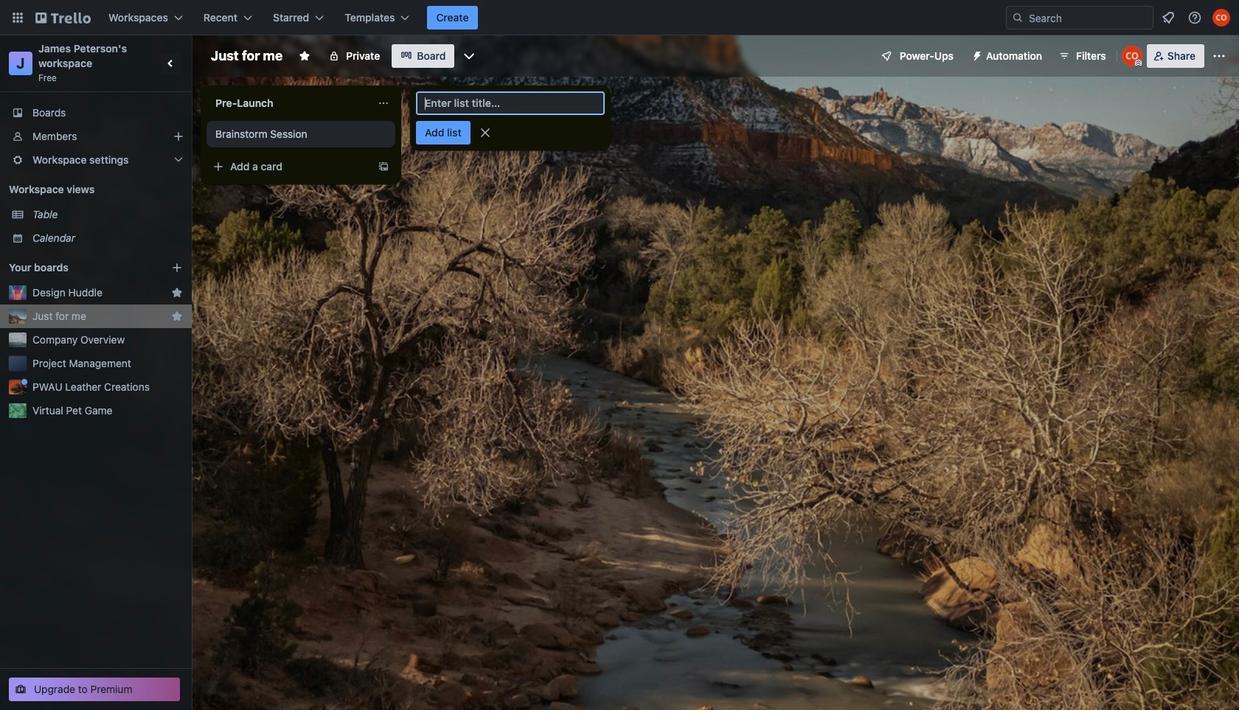 Task type: describe. For each thing, give the bounding box(es) containing it.
star or unstar board image
[[299, 50, 311, 62]]

back to home image
[[35, 6, 91, 30]]

primary element
[[0, 0, 1240, 35]]

customize views image
[[462, 49, 477, 63]]

cancel list editing image
[[478, 125, 493, 140]]

this member is an admin of this board. image
[[1136, 60, 1142, 66]]

Search field
[[1024, 7, 1153, 28]]

create from template… image
[[378, 161, 390, 173]]

2 starred icon image from the top
[[171, 311, 183, 322]]

sm image
[[966, 44, 987, 65]]

workspace navigation collapse icon image
[[161, 53, 182, 74]]

1 starred icon image from the top
[[171, 287, 183, 299]]

Enter list title… text field
[[416, 92, 605, 115]]



Task type: vqa. For each thing, say whether or not it's contained in the screenshot.
OF
no



Task type: locate. For each thing, give the bounding box(es) containing it.
add board image
[[171, 262, 183, 274]]

christina overa (christinaovera) image
[[1122, 46, 1143, 66]]

show menu image
[[1212, 49, 1227, 63]]

your boards with 6 items element
[[9, 259, 149, 277]]

1 vertical spatial starred icon image
[[171, 311, 183, 322]]

open information menu image
[[1188, 10, 1203, 25]]

0 vertical spatial starred icon image
[[171, 287, 183, 299]]

0 notifications image
[[1160, 9, 1178, 27]]

starred icon image
[[171, 287, 183, 299], [171, 311, 183, 322]]

search image
[[1012, 12, 1024, 24]]

christina overa (christinaovera) image
[[1213, 9, 1231, 27]]

None text field
[[207, 92, 372, 115]]

Board name text field
[[204, 44, 290, 68]]



